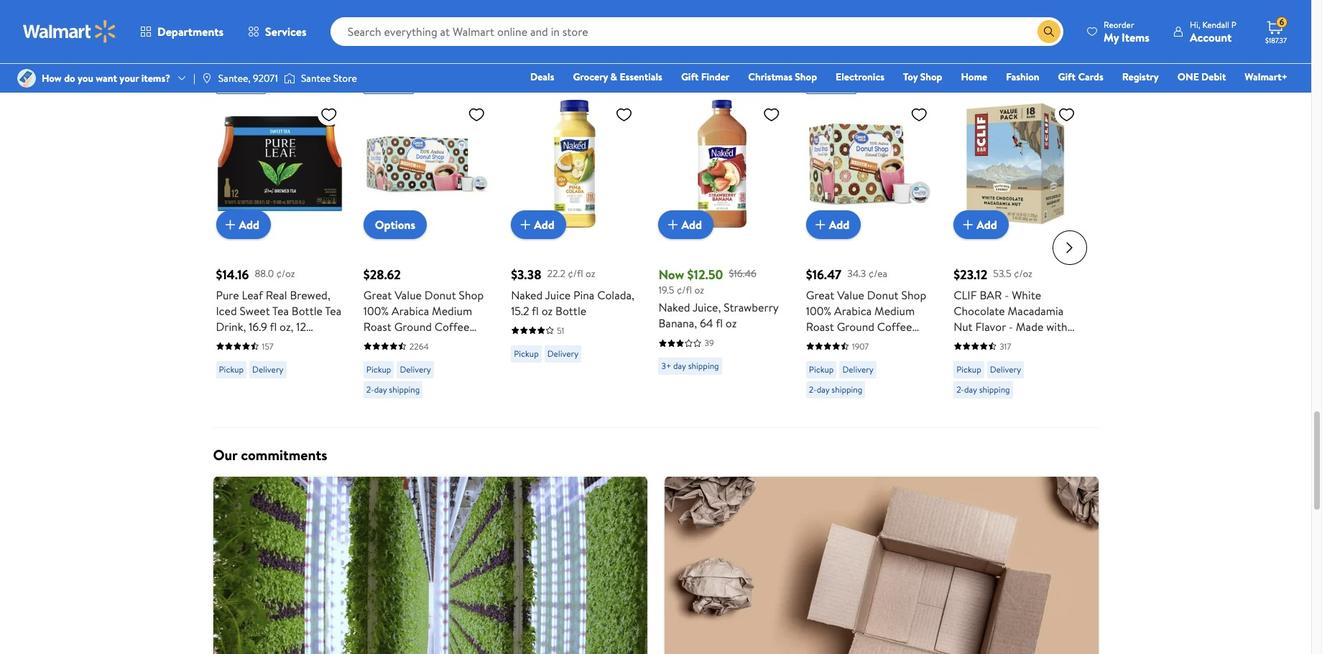 Task type: vqa. For each thing, say whether or not it's contained in the screenshot.
"PRODUCT" group containing Now $12.50
yes



Task type: describe. For each thing, give the bounding box(es) containing it.
donut inside $16.47 34.3 ¢/ea great value donut shop 100% arabica medium roast ground coffee pods, 48 ct
[[867, 287, 899, 303]]

100% inside $16.47 34.3 ¢/ea great value donut shop 100% arabica medium roast ground coffee pods, 48 ct
[[806, 303, 832, 319]]

oz right 15.2
[[542, 303, 553, 319]]

$14.16 88.0 ¢/oz pure leaf real brewed, iced sweet tea bottle tea drink, 16.9 fl oz, 12 bottles
[[216, 266, 342, 351]]

great value donut shop 100% arabica medium roast ground coffee pods, 96 ct image
[[364, 100, 491, 228]]

search icon image
[[1044, 26, 1055, 37]]

¢/oz for $23.12
[[1014, 267, 1033, 281]]

3 2- from the left
[[957, 384, 964, 396]]

great value donut shop 100% arabica medium roast ground coffee pods, 48 ct image
[[806, 100, 934, 228]]

alliance
[[282, 44, 332, 64]]

shop right christmas
[[795, 70, 817, 84]]

pickup for $16.47
[[809, 363, 834, 376]]

deals
[[530, 70, 554, 84]]

$12.50
[[688, 266, 723, 284]]

drink,
[[216, 319, 246, 335]]

great inside $28.62 great value donut shop 100% arabica medium roast ground coffee pods, 96 ct
[[364, 287, 392, 303]]

shipping down 2264
[[389, 384, 420, 396]]

grocery & essentials
[[573, 70, 663, 84]]

9g
[[1030, 335, 1043, 351]]

ct inside $28.62 great value donut shop 100% arabica medium roast ground coffee pods, 96 ct
[[409, 335, 421, 351]]

commitments
[[241, 445, 327, 465]]

shipping down 1907
[[832, 384, 863, 396]]

flavor
[[976, 319, 1006, 335]]

oz right 64
[[726, 316, 737, 331]]

add to cart image for $16.47
[[812, 216, 829, 233]]

add for $14.16
[[239, 217, 260, 233]]

317
[[1000, 340, 1011, 353]]

Search search field
[[330, 17, 1064, 46]]

- left 9g
[[1023, 335, 1027, 351]]

santee store
[[301, 71, 357, 85]]

naked inside the $3.38 22.2 ¢/fl oz naked juice pina colada, 15.2 fl oz bottle
[[511, 287, 543, 303]]

shop inside $28.62 great value donut shop 100% arabica medium roast ground coffee pods, 96 ct
[[459, 287, 484, 303]]

¢/fl inside the $3.38 22.2 ¢/fl oz naked juice pina colada, 15.2 fl oz bottle
[[568, 267, 583, 281]]

clif
[[954, 287, 977, 303]]

oats
[[996, 335, 1020, 351]]

juice
[[545, 287, 571, 303]]

delivery for $14.16
[[252, 363, 284, 376]]

best seller for $16.47
[[812, 79, 851, 92]]

2-day shipping for $16.47
[[809, 384, 863, 396]]

banana,
[[659, 316, 697, 331]]

pure leaf real brewed, iced sweet tea bottle tea drink, 16.9 fl oz, 12 bottles image
[[216, 100, 343, 228]]

53.5
[[993, 267, 1012, 281]]

view all
[[1065, 48, 1099, 63]]

fashion link
[[1000, 69, 1046, 85]]

|
[[193, 71, 195, 85]]

add to favorites list, naked juice, strawberry banana, 64 fl oz image
[[763, 106, 780, 124]]

items?
[[141, 71, 170, 85]]

santee,
[[218, 71, 251, 85]]

gift for gift cards
[[1058, 70, 1076, 84]]

 image for santee, 92071
[[201, 73, 213, 84]]

our
[[213, 445, 237, 465]]

add to favorites list, clif bar - white chocolate macadamia nut flavor - made with organic oats - 9g protein - non-gmo - plant based - energy bars - 2.4 oz. (18 pack) image
[[1058, 106, 1075, 124]]

colada,
[[597, 287, 635, 303]]

oz up the juice,
[[695, 283, 704, 297]]

48
[[836, 335, 849, 351]]

shop inside $16.47 34.3 ¢/ea great value donut shop 100% arabica medium roast ground coffee pods, 48 ct
[[902, 287, 927, 303]]

medium inside $16.47 34.3 ¢/ea great value donut shop 100% arabica medium roast ground coffee pods, 48 ct
[[875, 303, 915, 319]]

coffee inside $16.47 34.3 ¢/ea great value donut shop 100% arabica medium roast ground coffee pods, 48 ct
[[877, 319, 912, 335]]

3+ day shipping
[[662, 360, 719, 372]]

cards
[[1078, 70, 1104, 84]]

medium inside $28.62 great value donut shop 100% arabica medium roast ground coffee pods, 96 ct
[[432, 303, 472, 319]]

2264
[[410, 340, 429, 353]]

view
[[1065, 48, 1087, 63]]

debit
[[1202, 70, 1226, 84]]

add button for $16.47
[[806, 210, 861, 239]]

leaf
[[242, 287, 263, 303]]

services button
[[236, 14, 319, 49]]

essentials
[[620, 70, 663, 84]]

1 list item from the left
[[204, 476, 656, 655]]

¢/ea
[[869, 267, 888, 281]]

6 $187.37
[[1266, 16, 1287, 45]]

oz,
[[280, 319, 294, 335]]

add button for $3.38
[[511, 210, 566, 239]]

$187.37
[[1266, 35, 1287, 45]]

fashion
[[1006, 70, 1040, 84]]

great inside $16.47 34.3 ¢/ea great value donut shop 100% arabica medium roast ground coffee pods, 48 ct
[[806, 287, 835, 303]]

product group containing $16.47
[[806, 71, 934, 422]]

3 2-day shipping from the left
[[957, 384, 1010, 396]]

add button for $14.16
[[216, 210, 271, 239]]

92071
[[253, 71, 278, 85]]

with
[[1047, 319, 1068, 335]]

- left 317
[[993, 351, 998, 366]]

51
[[557, 325, 565, 337]]

kendall
[[1203, 18, 1230, 31]]

3 add button from the left
[[659, 210, 714, 239]]

nut
[[954, 319, 973, 335]]

clif bar - white chocolate macadamia nut flavor - made with organic oats - 9g protein - non-gmo - plant based - energy bars - 2.4 oz. (18 pack) image
[[954, 100, 1081, 228]]

16.9
[[249, 319, 267, 335]]

reorder my items
[[1104, 18, 1150, 45]]

based
[[982, 366, 1012, 382]]

 image for how do you want your items?
[[17, 69, 36, 88]]

$23.12
[[954, 266, 988, 284]]

add to favorites list, naked juice pina colada, 15.2 fl oz bottle image
[[616, 106, 633, 124]]

pods, inside $28.62 great value donut shop 100% arabica medium roast ground coffee pods, 96 ct
[[364, 335, 390, 351]]

all
[[1089, 48, 1099, 63]]

best for $28.62
[[369, 79, 386, 92]]

$16.47 34.3 ¢/ea great value donut shop 100% arabica medium roast ground coffee pods, 48 ct
[[806, 266, 927, 351]]

rainforest alliance products
[[213, 44, 391, 64]]

coffee inside $28.62 great value donut shop 100% arabica medium roast ground coffee pods, 96 ct
[[435, 319, 470, 335]]

one
[[1178, 70, 1199, 84]]

now
[[659, 266, 684, 284]]

products
[[335, 44, 391, 64]]

arabica inside $28.62 great value donut shop 100% arabica medium roast ground coffee pods, 96 ct
[[392, 303, 429, 319]]

157
[[262, 340, 274, 353]]

ground inside $16.47 34.3 ¢/ea great value donut shop 100% arabica medium roast ground coffee pods, 48 ct
[[837, 319, 875, 335]]

3 add from the left
[[682, 217, 702, 233]]

plant
[[954, 366, 979, 382]]

want
[[96, 71, 117, 85]]

2-day shipping for $28.62
[[366, 384, 420, 396]]

 image for santee store
[[284, 71, 295, 86]]

reorder
[[1104, 18, 1134, 31]]

next slide for product carousel list image
[[1053, 231, 1087, 265]]

seller for $14.16
[[240, 79, 260, 92]]

delivery for $28.62
[[400, 363, 431, 376]]

$28.62 great value donut shop 100% arabica medium roast ground coffee pods, 96 ct
[[364, 266, 484, 351]]

juice,
[[693, 300, 721, 316]]

100% inside $28.62 great value donut shop 100% arabica medium roast ground coffee pods, 96 ct
[[364, 303, 389, 319]]

$16.47
[[806, 266, 842, 284]]

fl inside now $12.50 $16.46 19.5 ¢/fl oz naked juice, strawberry banana, 64 fl oz
[[716, 316, 723, 331]]

shipping down based
[[979, 384, 1010, 396]]

pure
[[216, 287, 239, 303]]

walmart image
[[23, 20, 116, 43]]

oz up 'pina'
[[586, 267, 595, 281]]

gift finder link
[[675, 69, 736, 85]]

deals link
[[524, 69, 561, 85]]

bar
[[980, 287, 1002, 303]]

$16.46
[[729, 267, 757, 281]]

sweet
[[240, 303, 270, 319]]

naked juice, strawberry banana, 64 fl oz image
[[659, 100, 786, 228]]

electronics
[[836, 70, 885, 84]]

2- for $16.47
[[809, 384, 817, 396]]

12
[[296, 319, 306, 335]]

made
[[1016, 319, 1044, 335]]

best seller for $28.62
[[369, 79, 408, 92]]

3+
[[662, 360, 671, 372]]

how
[[42, 71, 62, 85]]

do
[[64, 71, 75, 85]]

toy
[[903, 70, 918, 84]]



Task type: locate. For each thing, give the bounding box(es) containing it.
0 horizontal spatial donut
[[425, 287, 456, 303]]

1 horizontal spatial coffee
[[877, 319, 912, 335]]

3 product group from the left
[[511, 71, 639, 422]]

1 2-day shipping from the left
[[366, 384, 420, 396]]

1 product group from the left
[[216, 71, 343, 422]]

account
[[1190, 29, 1232, 45]]

 image right |
[[201, 73, 213, 84]]

¢/oz inside $23.12 53.5 ¢/oz clif bar - white chocolate macadamia nut flavor - made with organic oats - 9g protein - non-gmo - plant based - energy bars - 2.4 oz. (18 pack)
[[1014, 267, 1033, 281]]

1907
[[852, 340, 869, 353]]

1 horizontal spatial ¢/fl
[[677, 283, 692, 297]]

2 100% from the left
[[806, 303, 832, 319]]

 image left how
[[17, 69, 36, 88]]

medium down ¢/ea
[[875, 303, 915, 319]]

0 horizontal spatial pods,
[[364, 335, 390, 351]]

0 horizontal spatial 2-day shipping
[[366, 384, 420, 396]]

now $12.50 $16.46 19.5 ¢/fl oz naked juice, strawberry banana, 64 fl oz
[[659, 266, 779, 331]]

- right gmo
[[1056, 351, 1061, 366]]

add up the 22.2
[[534, 217, 555, 233]]

bottle
[[292, 303, 323, 319], [556, 303, 587, 319]]

options link
[[364, 210, 427, 239]]

pickup for $14.16
[[219, 363, 244, 376]]

ground up 2264
[[394, 319, 432, 335]]

brewed,
[[290, 287, 330, 303]]

fl
[[532, 303, 539, 319], [716, 316, 723, 331], [270, 319, 277, 335]]

1 100% from the left
[[364, 303, 389, 319]]

2 list item from the left
[[656, 476, 1107, 655]]

0 horizontal spatial roast
[[364, 319, 392, 335]]

6 product group from the left
[[954, 71, 1081, 422]]

$3.38
[[511, 266, 542, 284]]

pina
[[574, 287, 595, 303]]

2 add to cart image from the left
[[812, 216, 829, 233]]

donut down ¢/ea
[[867, 287, 899, 303]]

1 horizontal spatial 2-
[[809, 384, 817, 396]]

2 arabica from the left
[[834, 303, 872, 319]]

shop left 15.2
[[459, 287, 484, 303]]

how do you want your items?
[[42, 71, 170, 85]]

add to favorites list, pure leaf real brewed, iced sweet tea bottle tea drink, 16.9 fl oz, 12 bottles image
[[320, 106, 338, 124]]

2 gift from the left
[[1058, 70, 1076, 84]]

2 ct from the left
[[852, 335, 864, 351]]

2 tea from the left
[[325, 303, 342, 319]]

seller right christmas shop link at the top
[[831, 79, 851, 92]]

real
[[266, 287, 287, 303]]

2 medium from the left
[[875, 303, 915, 319]]

product group containing $3.38
[[511, 71, 639, 422]]

34.3
[[848, 267, 866, 281]]

add to cart image for $23.12
[[960, 216, 977, 233]]

$3.38 22.2 ¢/fl oz naked juice pina colada, 15.2 fl oz bottle
[[511, 266, 635, 319]]

0 vertical spatial ¢/fl
[[568, 267, 583, 281]]

electronics link
[[829, 69, 891, 85]]

view all link
[[1065, 48, 1099, 63]]

3 add to cart image from the left
[[960, 216, 977, 233]]

best right 'store'
[[369, 79, 386, 92]]

registry link
[[1116, 69, 1166, 85]]

2- for $28.62
[[366, 384, 374, 396]]

arabica up "96"
[[392, 303, 429, 319]]

1 roast from the left
[[364, 319, 392, 335]]

4 add button from the left
[[806, 210, 861, 239]]

0 horizontal spatial best seller
[[222, 79, 260, 92]]

best for $14.16
[[222, 79, 238, 92]]

1 great from the left
[[364, 287, 392, 303]]

5 add from the left
[[977, 217, 997, 233]]

seller down products
[[388, 79, 408, 92]]

delivery for $3.38
[[547, 348, 579, 360]]

grocery
[[573, 70, 608, 84]]

naked down $3.38
[[511, 287, 543, 303]]

2 horizontal spatial best
[[812, 79, 829, 92]]

1 tea from the left
[[272, 303, 289, 319]]

2-day shipping down based
[[957, 384, 1010, 396]]

tea right 12
[[325, 303, 342, 319]]

add to cart image up $16.47
[[812, 216, 829, 233]]

3 best from the left
[[812, 79, 829, 92]]

¢/fl inside now $12.50 $16.46 19.5 ¢/fl oz naked juice, strawberry banana, 64 fl oz
[[677, 283, 692, 297]]

2 horizontal spatial 2-
[[957, 384, 964, 396]]

delivery up the (18
[[990, 363, 1021, 376]]

add to cart image
[[222, 216, 239, 233], [812, 216, 829, 233]]

0 horizontal spatial coffee
[[435, 319, 470, 335]]

1 add to cart image from the left
[[517, 216, 534, 233]]

2 horizontal spatial  image
[[284, 71, 295, 86]]

naked down 19.5
[[659, 300, 690, 316]]

2 add from the left
[[534, 217, 555, 233]]

1 horizontal spatial best seller
[[369, 79, 408, 92]]

add button up $23.12
[[954, 210, 1009, 239]]

1 add button from the left
[[216, 210, 271, 239]]

add button up $16.47
[[806, 210, 861, 239]]

bottle up 51 on the left of page
[[556, 303, 587, 319]]

1 horizontal spatial tea
[[325, 303, 342, 319]]

1 seller from the left
[[240, 79, 260, 92]]

add for $16.47
[[829, 217, 850, 233]]

2 value from the left
[[837, 287, 865, 303]]

pickup for $3.38
[[514, 348, 539, 360]]

pods, left 48
[[806, 335, 833, 351]]

coffee right 48
[[877, 319, 912, 335]]

0 horizontal spatial seller
[[240, 79, 260, 92]]

$28.62
[[364, 266, 401, 284]]

0 horizontal spatial 2-
[[366, 384, 374, 396]]

- left "made"
[[1009, 319, 1013, 335]]

2-day shipping down "96"
[[366, 384, 420, 396]]

¢/oz for $14.16
[[276, 267, 295, 281]]

1 horizontal spatial naked
[[659, 300, 690, 316]]

¢/fl right 19.5
[[677, 283, 692, 297]]

add to cart image for now $12.50
[[664, 216, 682, 233]]

1 ¢/oz from the left
[[276, 267, 295, 281]]

gift left finder
[[681, 70, 699, 84]]

add button up $3.38
[[511, 210, 566, 239]]

coffee
[[435, 319, 470, 335], [877, 319, 912, 335]]

gmo
[[1026, 351, 1054, 366]]

3 seller from the left
[[831, 79, 851, 92]]

organic
[[954, 335, 994, 351]]

you
[[78, 71, 93, 85]]

¢/oz right '53.5'
[[1014, 267, 1033, 281]]

delivery for $16.47
[[843, 363, 874, 376]]

value inside $16.47 34.3 ¢/ea great value donut shop 100% arabica medium roast ground coffee pods, 48 ct
[[837, 287, 865, 303]]

1 horizontal spatial 2-day shipping
[[809, 384, 863, 396]]

fl right 15.2
[[532, 303, 539, 319]]

¢/oz
[[276, 267, 295, 281], [1014, 267, 1033, 281]]

shop right the toy
[[920, 70, 943, 84]]

hi,
[[1190, 18, 1201, 31]]

1 horizontal spatial medium
[[875, 303, 915, 319]]

2 ground from the left
[[837, 319, 875, 335]]

add up '53.5'
[[977, 217, 997, 233]]

fl inside the $3.38 22.2 ¢/fl oz naked juice pina colada, 15.2 fl oz bottle
[[532, 303, 539, 319]]

5 product group from the left
[[806, 71, 934, 422]]

arabica
[[392, 303, 429, 319], [834, 303, 872, 319]]

walmart+ link
[[1239, 69, 1294, 85]]

add for $3.38
[[534, 217, 555, 233]]

0 horizontal spatial ct
[[409, 335, 421, 351]]

1 horizontal spatial  image
[[201, 73, 213, 84]]

1 ground from the left
[[394, 319, 432, 335]]

100% down $16.47
[[806, 303, 832, 319]]

toy shop
[[903, 70, 943, 84]]

(18
[[995, 382, 1009, 398]]

energy
[[1021, 366, 1056, 382]]

seller for $16.47
[[831, 79, 851, 92]]

0 horizontal spatial fl
[[270, 319, 277, 335]]

1 best seller from the left
[[222, 79, 260, 92]]

add to cart image
[[517, 216, 534, 233], [664, 216, 682, 233], [960, 216, 977, 233]]

2 coffee from the left
[[877, 319, 912, 335]]

tea right sweet
[[272, 303, 289, 319]]

2 horizontal spatial fl
[[716, 316, 723, 331]]

2 2-day shipping from the left
[[809, 384, 863, 396]]

best seller for $14.16
[[222, 79, 260, 92]]

0 horizontal spatial best
[[222, 79, 238, 92]]

2 horizontal spatial 2-day shipping
[[957, 384, 1010, 396]]

2 seller from the left
[[388, 79, 408, 92]]

my
[[1104, 29, 1119, 45]]

pods, inside $16.47 34.3 ¢/ea great value donut shop 100% arabica medium roast ground coffee pods, 48 ct
[[806, 335, 833, 351]]

add up 88.0
[[239, 217, 260, 233]]

1 horizontal spatial best
[[369, 79, 386, 92]]

2 2- from the left
[[809, 384, 817, 396]]

grocery & essentials link
[[567, 69, 669, 85]]

-
[[1005, 287, 1009, 303], [1009, 319, 1013, 335], [1023, 335, 1027, 351], [993, 351, 998, 366], [1056, 351, 1061, 366], [1014, 366, 1019, 382], [954, 382, 958, 398]]

naked inside now $12.50 $16.46 19.5 ¢/fl oz naked juice, strawberry banana, 64 fl oz
[[659, 300, 690, 316]]

hi, kendall p account
[[1190, 18, 1237, 45]]

bottle right real
[[292, 303, 323, 319]]

list
[[204, 476, 1107, 655]]

delivery down 157
[[252, 363, 284, 376]]

1 arabica from the left
[[392, 303, 429, 319]]

shipping
[[688, 360, 719, 372], [389, 384, 420, 396], [832, 384, 863, 396], [979, 384, 1010, 396]]

product group
[[216, 71, 343, 422], [364, 71, 491, 422], [511, 71, 639, 422], [659, 71, 786, 422], [806, 71, 934, 422], [954, 71, 1081, 422]]

chocolate
[[954, 303, 1005, 319]]

0 horizontal spatial great
[[364, 287, 392, 303]]

4 product group from the left
[[659, 71, 786, 422]]

gift down view
[[1058, 70, 1076, 84]]

¢/fl right the 22.2
[[568, 267, 583, 281]]

1 pods, from the left
[[364, 335, 390, 351]]

add to cart image up $23.12
[[960, 216, 977, 233]]

 image
[[17, 69, 36, 88], [284, 71, 295, 86], [201, 73, 213, 84]]

1 donut from the left
[[425, 287, 456, 303]]

- left 2.4
[[954, 382, 958, 398]]

1 horizontal spatial ct
[[852, 335, 864, 351]]

shop left clif
[[902, 287, 927, 303]]

0 horizontal spatial add to cart image
[[517, 216, 534, 233]]

roast left 48
[[806, 319, 834, 335]]

2 horizontal spatial best seller
[[812, 79, 851, 92]]

1 horizontal spatial value
[[837, 287, 865, 303]]

santee
[[301, 71, 331, 85]]

1 horizontal spatial donut
[[867, 287, 899, 303]]

1 horizontal spatial gift
[[1058, 70, 1076, 84]]

add up $16.47
[[829, 217, 850, 233]]

1 gift from the left
[[681, 70, 699, 84]]

departments
[[157, 24, 224, 40]]

2 horizontal spatial seller
[[831, 79, 851, 92]]

strawberry
[[724, 300, 779, 316]]

0 horizontal spatial bottle
[[292, 303, 323, 319]]

rainforest
[[213, 44, 278, 64]]

christmas shop link
[[742, 69, 824, 85]]

christmas
[[748, 70, 793, 84]]

0 horizontal spatial medium
[[432, 303, 472, 319]]

donut inside $28.62 great value donut shop 100% arabica medium roast ground coffee pods, 96 ct
[[425, 287, 456, 303]]

add to cart image for $14.16
[[222, 216, 239, 233]]

2-
[[366, 384, 374, 396], [809, 384, 817, 396], [957, 384, 964, 396]]

0 horizontal spatial add to cart image
[[222, 216, 239, 233]]

value down "34.3"
[[837, 287, 865, 303]]

3 best seller from the left
[[812, 79, 851, 92]]

2 best seller from the left
[[369, 79, 408, 92]]

2 pods, from the left
[[806, 335, 833, 351]]

1 horizontal spatial 100%
[[806, 303, 832, 319]]

best for $16.47
[[812, 79, 829, 92]]

add up $12.50
[[682, 217, 702, 233]]

non-
[[1000, 351, 1026, 366]]

bottles
[[216, 335, 252, 351]]

iced
[[216, 303, 237, 319]]

1 horizontal spatial add to cart image
[[664, 216, 682, 233]]

services
[[265, 24, 307, 40]]

toy shop link
[[897, 69, 949, 85]]

delivery down 1907
[[843, 363, 874, 376]]

roast left "96"
[[364, 319, 392, 335]]

0 horizontal spatial ¢/oz
[[276, 267, 295, 281]]

add to cart image up $14.16
[[222, 216, 239, 233]]

2 great from the left
[[806, 287, 835, 303]]

1 horizontal spatial roast
[[806, 319, 834, 335]]

- right bar
[[1005, 287, 1009, 303]]

15.2
[[511, 303, 529, 319]]

ground
[[394, 319, 432, 335], [837, 319, 875, 335]]

best seller down rainforest
[[222, 79, 260, 92]]

tea
[[272, 303, 289, 319], [325, 303, 342, 319]]

ct right 48
[[852, 335, 864, 351]]

roast inside $16.47 34.3 ¢/ea great value donut shop 100% arabica medium roast ground coffee pods, 48 ct
[[806, 319, 834, 335]]

delivery down 2264
[[400, 363, 431, 376]]

naked juice pina colada, 15.2 fl oz bottle image
[[511, 100, 639, 228]]

add to cart image up now
[[664, 216, 682, 233]]

pack)
[[1012, 382, 1040, 398]]

home
[[961, 70, 988, 84]]

0 horizontal spatial value
[[395, 287, 422, 303]]

2 horizontal spatial add to cart image
[[960, 216, 977, 233]]

0 horizontal spatial  image
[[17, 69, 36, 88]]

1 horizontal spatial great
[[806, 287, 835, 303]]

roast
[[364, 319, 392, 335], [806, 319, 834, 335]]

add
[[239, 217, 260, 233], [534, 217, 555, 233], [682, 217, 702, 233], [829, 217, 850, 233], [977, 217, 997, 233]]

bottle inside the '$14.16 88.0 ¢/oz pure leaf real brewed, iced sweet tea bottle tea drink, 16.9 fl oz, 12 bottles'
[[292, 303, 323, 319]]

pods, left "96"
[[364, 335, 390, 351]]

add to favorites list, great value donut shop 100% arabica medium roast ground coffee pods, 48 ct image
[[911, 106, 928, 124]]

one debit
[[1178, 70, 1226, 84]]

seller down rainforest
[[240, 79, 260, 92]]

0 horizontal spatial 100%
[[364, 303, 389, 319]]

medium left 15.2
[[432, 303, 472, 319]]

1 horizontal spatial pods,
[[806, 335, 833, 351]]

100% down "$28.62"
[[364, 303, 389, 319]]

19.5
[[659, 283, 674, 297]]

arabica inside $16.47 34.3 ¢/ea great value donut shop 100% arabica medium roast ground coffee pods, 48 ct
[[834, 303, 872, 319]]

product group containing $23.12
[[954, 71, 1081, 422]]

1 horizontal spatial fl
[[532, 303, 539, 319]]

0 horizontal spatial naked
[[511, 287, 543, 303]]

pickup for $28.62
[[366, 363, 391, 376]]

product group containing $28.62
[[364, 71, 491, 422]]

coffee right "96"
[[435, 319, 470, 335]]

gift cards
[[1058, 70, 1104, 84]]

best seller down products
[[369, 79, 408, 92]]

2 donut from the left
[[867, 287, 899, 303]]

best seller right christmas
[[812, 79, 851, 92]]

macadamia
[[1008, 303, 1064, 319]]

96
[[393, 335, 406, 351]]

2 ¢/oz from the left
[[1014, 267, 1033, 281]]

1 coffee from the left
[[435, 319, 470, 335]]

4 add from the left
[[829, 217, 850, 233]]

1 vertical spatial ¢/fl
[[677, 283, 692, 297]]

fl left oz,
[[270, 319, 277, 335]]

1 bottle from the left
[[292, 303, 323, 319]]

best left the electronics
[[812, 79, 829, 92]]

¢/fl
[[568, 267, 583, 281], [677, 283, 692, 297]]

5 add button from the left
[[954, 210, 1009, 239]]

2 product group from the left
[[364, 71, 491, 422]]

0 horizontal spatial tea
[[272, 303, 289, 319]]

arabica up 48
[[834, 303, 872, 319]]

gift for gift finder
[[681, 70, 699, 84]]

ct right "96"
[[409, 335, 421, 351]]

1 horizontal spatial ground
[[837, 319, 875, 335]]

pickup
[[514, 348, 539, 360], [219, 363, 244, 376], [366, 363, 391, 376], [809, 363, 834, 376], [957, 363, 982, 376]]

fl right 64
[[716, 316, 723, 331]]

ground up 1907
[[837, 319, 875, 335]]

1 horizontal spatial arabica
[[834, 303, 872, 319]]

add to favorites list, great value donut shop 100% arabica medium roast ground coffee pods, 96 ct image
[[468, 106, 485, 124]]

1 medium from the left
[[432, 303, 472, 319]]

2-day shipping down 48
[[809, 384, 863, 396]]

bars
[[1059, 366, 1081, 382]]

2 roast from the left
[[806, 319, 834, 335]]

Walmart Site-Wide search field
[[330, 17, 1064, 46]]

¢/oz right 88.0
[[276, 267, 295, 281]]

 image right 92071
[[284, 71, 295, 86]]

0 horizontal spatial gift
[[681, 70, 699, 84]]

- right based
[[1014, 366, 1019, 382]]

ct inside $16.47 34.3 ¢/ea great value donut shop 100% arabica medium roast ground coffee pods, 48 ct
[[852, 335, 864, 351]]

value down "$28.62"
[[395, 287, 422, 303]]

white
[[1012, 287, 1041, 303]]

1 horizontal spatial add to cart image
[[812, 216, 829, 233]]

2 add button from the left
[[511, 210, 566, 239]]

great down "$28.62"
[[364, 287, 392, 303]]

shop
[[795, 70, 817, 84], [920, 70, 943, 84], [459, 287, 484, 303], [902, 287, 927, 303]]

1 add from the left
[[239, 217, 260, 233]]

2 bottle from the left
[[556, 303, 587, 319]]

roast inside $28.62 great value donut shop 100% arabica medium roast ground coffee pods, 96 ct
[[364, 319, 392, 335]]

1 horizontal spatial ¢/oz
[[1014, 267, 1033, 281]]

1 value from the left
[[395, 287, 422, 303]]

delivery down 51 on the left of page
[[547, 348, 579, 360]]

ground inside $28.62 great value donut shop 100% arabica medium roast ground coffee pods, 96 ct
[[394, 319, 432, 335]]

donut
[[425, 287, 456, 303], [867, 287, 899, 303]]

add button up $14.16
[[216, 210, 271, 239]]

donut up 2264
[[425, 287, 456, 303]]

shipping down 39
[[688, 360, 719, 372]]

best
[[222, 79, 238, 92], [369, 79, 386, 92], [812, 79, 829, 92]]

0 horizontal spatial ground
[[394, 319, 432, 335]]

fl inside the '$14.16 88.0 ¢/oz pure leaf real brewed, iced sweet tea bottle tea drink, 16.9 fl oz, 12 bottles'
[[270, 319, 277, 335]]

bottle inside the $3.38 22.2 ¢/fl oz naked juice pina colada, 15.2 fl oz bottle
[[556, 303, 587, 319]]

add button up now
[[659, 210, 714, 239]]

store
[[333, 71, 357, 85]]

list item
[[204, 476, 656, 655], [656, 476, 1107, 655]]

1 ct from the left
[[409, 335, 421, 351]]

product group containing now $12.50
[[659, 71, 786, 422]]

one debit link
[[1171, 69, 1233, 85]]

0 horizontal spatial arabica
[[392, 303, 429, 319]]

¢/oz inside the '$14.16 88.0 ¢/oz pure leaf real brewed, iced sweet tea bottle tea drink, 16.9 fl oz, 12 bottles'
[[276, 267, 295, 281]]

1 add to cart image from the left
[[222, 216, 239, 233]]

add to cart image up $3.38
[[517, 216, 534, 233]]

best down rainforest
[[222, 79, 238, 92]]

1 horizontal spatial seller
[[388, 79, 408, 92]]

value inside $28.62 great value donut shop 100% arabica medium roast ground coffee pods, 96 ct
[[395, 287, 422, 303]]

1 best from the left
[[222, 79, 238, 92]]

1 horizontal spatial bottle
[[556, 303, 587, 319]]

add button
[[216, 210, 271, 239], [511, 210, 566, 239], [659, 210, 714, 239], [806, 210, 861, 239], [954, 210, 1009, 239]]

great down $16.47
[[806, 287, 835, 303]]

your
[[120, 71, 139, 85]]

1 2- from the left
[[366, 384, 374, 396]]

seller
[[240, 79, 260, 92], [388, 79, 408, 92], [831, 79, 851, 92]]

product group containing $14.16
[[216, 71, 343, 422]]

0 horizontal spatial ¢/fl
[[568, 267, 583, 281]]

protein
[[954, 351, 990, 366]]

2 best from the left
[[369, 79, 386, 92]]

2 add to cart image from the left
[[664, 216, 682, 233]]

seller for $28.62
[[388, 79, 408, 92]]



